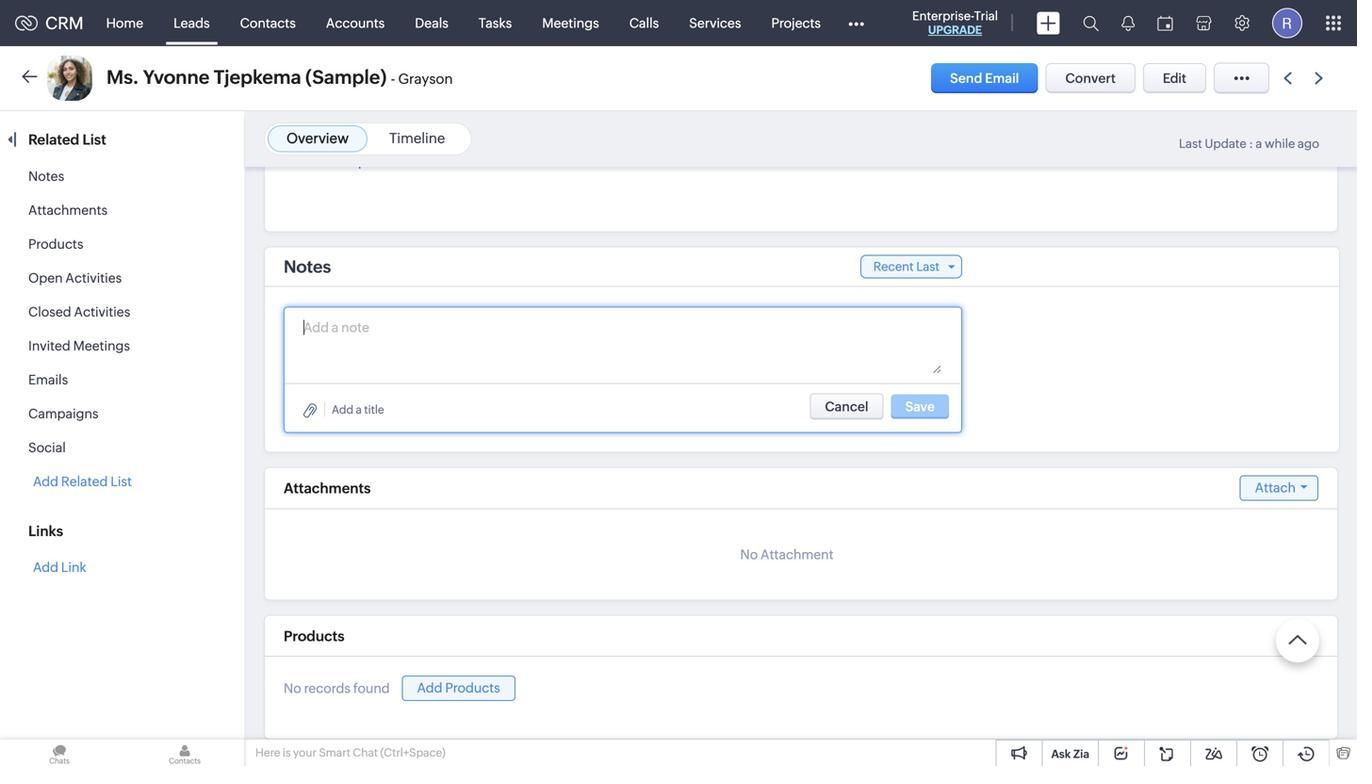 Task type: vqa. For each thing, say whether or not it's contained in the screenshot.
the top NO
yes



Task type: locate. For each thing, give the bounding box(es) containing it.
overview link
[[287, 130, 349, 147]]

add for add products
[[417, 681, 443, 696]]

products link
[[28, 237, 83, 252]]

related
[[28, 132, 79, 148], [61, 474, 108, 489]]

:
[[1250, 137, 1254, 151]]

1 horizontal spatial no
[[741, 547, 758, 563]]

2 vertical spatial products
[[445, 681, 501, 696]]

no for no attachment
[[741, 547, 758, 563]]

activities up invited meetings link
[[74, 305, 130, 320]]

0 horizontal spatial products
[[28, 237, 83, 252]]

-
[[391, 71, 396, 87]]

closed activities
[[28, 305, 130, 320]]

a
[[1256, 137, 1263, 151], [356, 404, 362, 416]]

meetings
[[542, 16, 599, 31], [73, 339, 130, 354]]

next record image
[[1315, 72, 1328, 84]]

related up notes link
[[28, 132, 79, 148]]

add left link
[[33, 560, 58, 575]]

Add a note text field
[[304, 317, 942, 374]]

attachments
[[28, 203, 108, 218], [284, 480, 371, 497]]

last
[[1180, 137, 1203, 151], [917, 260, 940, 274]]

meetings left calls
[[542, 16, 599, 31]]

no left records
[[284, 681, 302, 696]]

1 horizontal spatial products
[[284, 628, 345, 645]]

0 vertical spatial notes
[[28, 169, 64, 184]]

a left title
[[356, 404, 362, 416]]

1 horizontal spatial attachments
[[284, 480, 371, 497]]

contacts
[[240, 16, 296, 31]]

records
[[304, 681, 351, 696]]

1 horizontal spatial a
[[1256, 137, 1263, 151]]

logo image
[[15, 16, 38, 31]]

contacts image
[[125, 740, 244, 767]]

search image
[[1084, 15, 1100, 31]]

invited meetings link
[[28, 339, 130, 354]]

add a title
[[332, 404, 384, 416]]

no left attachment
[[741, 547, 758, 563]]

list
[[82, 132, 106, 148], [111, 474, 132, 489]]

attachments up products link
[[28, 203, 108, 218]]

description
[[319, 154, 391, 169]]

social link
[[28, 440, 66, 455]]

meetings down closed activities
[[73, 339, 130, 354]]

notes
[[28, 169, 64, 184], [284, 257, 331, 277]]

activities for closed activities
[[74, 305, 130, 320]]

None button
[[810, 394, 884, 420]]

add right found
[[417, 681, 443, 696]]

profile image
[[1273, 8, 1303, 38]]

zia
[[1074, 748, 1090, 761]]

0 vertical spatial list
[[82, 132, 106, 148]]

edit button
[[1144, 63, 1207, 93]]

contacts link
[[225, 0, 311, 46]]

related down social
[[61, 474, 108, 489]]

activities for open activities
[[65, 271, 122, 286]]

1 vertical spatial notes
[[284, 257, 331, 277]]

add related list
[[33, 474, 132, 489]]

no
[[741, 547, 758, 563], [284, 681, 302, 696]]

chat
[[353, 747, 378, 760]]

tasks
[[479, 16, 512, 31]]

emails link
[[28, 372, 68, 388]]

projects link
[[757, 0, 836, 46]]

projects
[[772, 16, 821, 31]]

attachments down add a title
[[284, 480, 371, 497]]

accounts
[[326, 16, 385, 31]]

grayson
[[398, 71, 453, 87]]

last update : a while ago
[[1180, 137, 1320, 151]]

products up '(ctrl+space)'
[[445, 681, 501, 696]]

1 vertical spatial last
[[917, 260, 940, 274]]

profile element
[[1262, 0, 1315, 46]]

1 vertical spatial a
[[356, 404, 362, 416]]

enterprise-trial upgrade
[[913, 9, 999, 36]]

0 horizontal spatial no
[[284, 681, 302, 696]]

add left title
[[332, 404, 354, 416]]

0 horizontal spatial attachments
[[28, 203, 108, 218]]

add down social link
[[33, 474, 58, 489]]

deals
[[415, 16, 449, 31]]

add products link
[[402, 676, 516, 701]]

last right the "recent"
[[917, 260, 940, 274]]

add
[[332, 404, 354, 416], [33, 474, 58, 489], [33, 560, 58, 575], [417, 681, 443, 696]]

0 vertical spatial activities
[[65, 271, 122, 286]]

add for add a title
[[332, 404, 354, 416]]

2 horizontal spatial products
[[445, 681, 501, 696]]

0 vertical spatial no
[[741, 547, 758, 563]]

create menu image
[[1037, 12, 1061, 34]]

products up open
[[28, 237, 83, 252]]

update
[[1205, 137, 1247, 151]]

title
[[364, 404, 384, 416]]

a right ":"
[[1256, 137, 1263, 151]]

1 horizontal spatial list
[[111, 474, 132, 489]]

activities up closed activities link
[[65, 271, 122, 286]]

1 vertical spatial meetings
[[73, 339, 130, 354]]

found
[[353, 681, 390, 696]]

last left update
[[1180, 137, 1203, 151]]

1 vertical spatial related
[[61, 474, 108, 489]]

0 horizontal spatial a
[[356, 404, 362, 416]]

products up records
[[284, 628, 345, 645]]

0 horizontal spatial last
[[917, 260, 940, 274]]

timeline
[[389, 130, 445, 147]]

while
[[1266, 137, 1296, 151]]

closed activities link
[[28, 305, 130, 320]]

products
[[28, 237, 83, 252], [284, 628, 345, 645], [445, 681, 501, 696]]

1 horizontal spatial meetings
[[542, 16, 599, 31]]

1 vertical spatial products
[[284, 628, 345, 645]]

0 vertical spatial meetings
[[542, 16, 599, 31]]

attach link
[[1241, 476, 1319, 501]]

activities
[[65, 271, 122, 286], [74, 305, 130, 320]]

0 horizontal spatial meetings
[[73, 339, 130, 354]]

0 vertical spatial last
[[1180, 137, 1203, 151]]

1 vertical spatial no
[[284, 681, 302, 696]]

overview
[[287, 130, 349, 147]]

send email
[[951, 71, 1020, 86]]

is
[[283, 747, 291, 760]]

1 vertical spatial activities
[[74, 305, 130, 320]]

here is your smart chat (ctrl+space)
[[256, 747, 446, 760]]



Task type: describe. For each thing, give the bounding box(es) containing it.
home link
[[91, 0, 159, 46]]

campaigns link
[[28, 406, 99, 422]]

invited
[[28, 339, 71, 354]]

deals link
[[400, 0, 464, 46]]

related list
[[28, 132, 109, 148]]

timeline link
[[389, 130, 445, 147]]

attachment
[[761, 547, 834, 563]]

crm
[[45, 13, 84, 33]]

edit
[[1164, 71, 1187, 86]]

Other Modules field
[[836, 8, 877, 38]]

search element
[[1072, 0, 1111, 46]]

no attachment
[[741, 547, 834, 563]]

1 horizontal spatial last
[[1180, 137, 1203, 151]]

trial
[[975, 9, 999, 23]]

0 vertical spatial attachments
[[28, 203, 108, 218]]

0 vertical spatial related
[[28, 132, 79, 148]]

0 vertical spatial a
[[1256, 137, 1263, 151]]

open activities
[[28, 271, 122, 286]]

social
[[28, 440, 66, 455]]

here
[[256, 747, 281, 760]]

no records found
[[284, 681, 390, 696]]

leads
[[174, 16, 210, 31]]

add for add related list
[[33, 474, 58, 489]]

calls link
[[615, 0, 674, 46]]

recent last
[[874, 260, 940, 274]]

crm link
[[15, 13, 84, 33]]

ask zia
[[1052, 748, 1090, 761]]

convert
[[1066, 71, 1116, 86]]

tjepkema
[[214, 66, 301, 88]]

(ctrl+space)
[[381, 747, 446, 760]]

ms. yvonne tjepkema (sample) - grayson
[[107, 66, 453, 88]]

calls
[[630, 16, 659, 31]]

attach
[[1256, 480, 1297, 496]]

links
[[28, 523, 63, 540]]

send email button
[[932, 63, 1039, 93]]

campaigns
[[28, 406, 99, 422]]

add products
[[417, 681, 501, 696]]

smart
[[319, 747, 351, 760]]

services link
[[674, 0, 757, 46]]

no for no records found
[[284, 681, 302, 696]]

notes link
[[28, 169, 64, 184]]

1 vertical spatial attachments
[[284, 480, 371, 497]]

ago
[[1298, 137, 1320, 151]]

convert button
[[1046, 63, 1136, 93]]

your
[[293, 747, 317, 760]]

send
[[951, 71, 983, 86]]

closed
[[28, 305, 71, 320]]

create menu element
[[1026, 0, 1072, 46]]

signals element
[[1111, 0, 1147, 46]]

enterprise-
[[913, 9, 975, 23]]

signals image
[[1122, 15, 1135, 31]]

(sample)
[[305, 66, 387, 88]]

email
[[986, 71, 1020, 86]]

add link
[[33, 560, 86, 575]]

emails
[[28, 372, 68, 388]]

tasks link
[[464, 0, 527, 46]]

0 horizontal spatial notes
[[28, 169, 64, 184]]

ms.
[[107, 66, 139, 88]]

calendar image
[[1158, 16, 1174, 31]]

attachments link
[[28, 203, 108, 218]]

invited meetings
[[28, 339, 130, 354]]

meetings link
[[527, 0, 615, 46]]

0 vertical spatial products
[[28, 237, 83, 252]]

recent
[[874, 260, 914, 274]]

1 horizontal spatial notes
[[284, 257, 331, 277]]

0 horizontal spatial list
[[82, 132, 106, 148]]

accounts link
[[311, 0, 400, 46]]

previous record image
[[1284, 72, 1293, 84]]

1 vertical spatial list
[[111, 474, 132, 489]]

yvonne
[[143, 66, 210, 88]]

link
[[61, 560, 86, 575]]

upgrade
[[929, 24, 983, 36]]

add for add link
[[33, 560, 58, 575]]

ask
[[1052, 748, 1072, 761]]

open activities link
[[28, 271, 122, 286]]

leads link
[[159, 0, 225, 46]]

chats image
[[0, 740, 119, 767]]

services
[[690, 16, 742, 31]]

home
[[106, 16, 143, 31]]

open
[[28, 271, 63, 286]]



